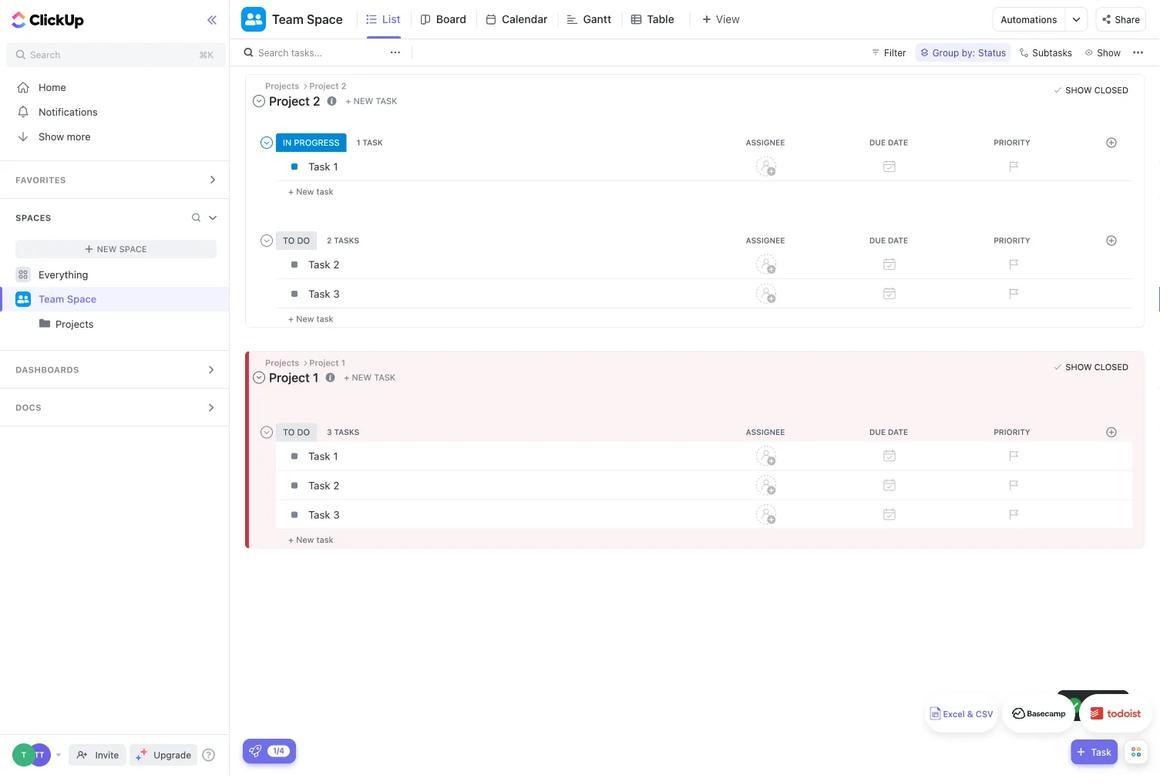 Task type: locate. For each thing, give the bounding box(es) containing it.
team for team space link
[[39, 293, 64, 305]]

1 vertical spatial task 3
[[309, 509, 340, 521]]

search tasks...
[[258, 47, 323, 58]]

space up everything link
[[119, 244, 147, 254]]

1 inside project 1 dropdown button
[[313, 370, 319, 385]]

task 3 link down the task 2 link
[[305, 281, 701, 307]]

1 tasks from the top
[[334, 236, 359, 245]]

task down task 2
[[309, 288, 331, 300]]

closed
[[1095, 85, 1129, 95], [1095, 362, 1129, 372]]

1 vertical spatial priority button
[[953, 236, 1076, 245]]

favorites
[[15, 175, 66, 185]]

user friends image up dashboards
[[17, 295, 29, 304]]

2 set priority image from the top
[[1002, 282, 1025, 305]]

1 vertical spatial set priority image
[[1002, 503, 1025, 526]]

due date button for 3 tasks
[[829, 428, 953, 437]]

set priority image
[[1002, 155, 1025, 178], [1002, 282, 1025, 305], [1002, 445, 1025, 468], [1002, 474, 1025, 497]]

0 vertical spatial closed
[[1095, 85, 1129, 95]]

notifications link
[[0, 99, 232, 124]]

show inside sidebar navigation
[[39, 131, 64, 142]]

1 vertical spatial 3
[[327, 428, 332, 437]]

1 vertical spatial project 1
[[269, 370, 319, 385]]

2 show closed button from the top
[[1051, 359, 1133, 375]]

search inside sidebar navigation
[[30, 49, 60, 60]]

+
[[346, 96, 351, 106], [288, 186, 294, 196], [288, 314, 294, 324], [344, 373, 350, 383], [288, 535, 294, 545]]

docs
[[15, 403, 42, 413]]

2 vertical spatial due date button
[[829, 428, 953, 437]]

team inside button
[[272, 12, 304, 27]]

new inside sidebar navigation
[[97, 244, 117, 254]]

1 vertical spatial date
[[889, 236, 909, 245]]

2 horizontal spatial space
[[307, 12, 343, 27]]

show
[[1098, 47, 1121, 58], [1066, 85, 1093, 95], [39, 131, 64, 142], [1066, 362, 1093, 372]]

tt
[[34, 750, 44, 759]]

team space inside sidebar navigation
[[39, 293, 97, 305]]

1 set priority element from the top
[[1002, 155, 1025, 178]]

projects for project 2
[[265, 81, 302, 91]]

6 set priority element from the top
[[1002, 503, 1025, 526]]

excel & csv link
[[926, 694, 999, 733]]

0 vertical spatial date
[[889, 138, 909, 147]]

project 2 inside dropdown button
[[269, 94, 320, 108]]

project 1 left list info icon
[[269, 370, 319, 385]]

date for 2 tasks
[[889, 236, 909, 245]]

1 priority from the top
[[994, 138, 1031, 147]]

home
[[39, 81, 66, 93]]

new right list info icon
[[352, 373, 372, 383]]

‎task for ‎task 2
[[309, 479, 331, 492]]

2 due date button from the top
[[829, 236, 953, 245]]

projects link
[[2, 312, 218, 336], [56, 312, 218, 336]]

1 task 3 link from the top
[[305, 281, 701, 307]]

sparkle svg 1 image
[[141, 748, 148, 756]]

3 priority button from the top
[[953, 428, 1076, 437]]

team down the everything at the left top of page
[[39, 293, 64, 305]]

board
[[436, 13, 467, 25]]

2 assignee button from the top
[[706, 236, 829, 245]]

0 horizontal spatial user friends image
[[17, 295, 29, 304]]

+ new task down task 2
[[288, 314, 334, 324]]

show closed button for project 1
[[1051, 359, 1133, 375]]

‎task down ‎task 1
[[309, 479, 331, 492]]

priority for 1 task
[[994, 138, 1031, 147]]

project 2
[[309, 81, 347, 91], [269, 94, 320, 108]]

+ new task down ‎task 2
[[288, 535, 334, 545]]

0 horizontal spatial team space
[[39, 293, 97, 305]]

1 vertical spatial due
[[870, 236, 886, 245]]

4 set priority image from the top
[[1002, 474, 1025, 497]]

assignee
[[746, 138, 786, 147], [746, 236, 786, 245], [746, 428, 786, 437]]

0 vertical spatial show closed button
[[1051, 83, 1133, 98]]

1 priority button from the top
[[953, 138, 1076, 147]]

2 ‎task from the top
[[309, 479, 331, 492]]

2 set priority image from the top
[[1002, 503, 1025, 526]]

+ new task
[[346, 96, 397, 106], [288, 186, 334, 196], [288, 314, 334, 324], [344, 373, 396, 383], [288, 535, 334, 545]]

priority
[[994, 138, 1031, 147], [994, 236, 1031, 245], [994, 428, 1031, 437]]

team space
[[272, 12, 343, 27], [39, 293, 97, 305]]

‎task for ‎task 1
[[309, 450, 331, 462]]

priority for 2 tasks
[[994, 236, 1031, 245]]

2 tasks from the top
[[334, 428, 360, 437]]

1 inside ‎task 1 link
[[333, 450, 338, 462]]

team up 'search tasks...'
[[272, 12, 304, 27]]

0 vertical spatial task 3
[[309, 288, 340, 300]]

closed for project 2
[[1095, 85, 1129, 95]]

project 1 inside dropdown button
[[269, 370, 319, 385]]

3 due from the top
[[870, 428, 886, 437]]

sparkle svg 2 image
[[136, 755, 142, 761]]

space down the everything at the left top of page
[[67, 293, 97, 305]]

0 vertical spatial show closed
[[1066, 85, 1129, 95]]

2 priority from the top
[[994, 236, 1031, 245]]

search left tasks...
[[258, 47, 289, 58]]

1 set priority image from the top
[[1002, 253, 1025, 276]]

1 vertical spatial ‎task
[[309, 479, 331, 492]]

2 date from the top
[[889, 236, 909, 245]]

gantt
[[583, 13, 612, 25]]

0 vertical spatial assignee
[[746, 138, 786, 147]]

0 vertical spatial tasks
[[334, 236, 359, 245]]

1 show closed from the top
[[1066, 85, 1129, 95]]

2 vertical spatial assignee
[[746, 428, 786, 437]]

task
[[376, 96, 397, 106], [363, 138, 383, 147], [317, 186, 334, 196], [317, 314, 334, 324], [374, 373, 396, 383], [317, 535, 334, 545]]

1 date from the top
[[889, 138, 909, 147]]

new up everything link
[[97, 244, 117, 254]]

‎task up ‎task 2
[[309, 450, 331, 462]]

3 assignee button from the top
[[706, 428, 829, 437]]

tasks up task 2
[[334, 236, 359, 245]]

3 set priority element from the top
[[1002, 282, 1025, 305]]

team space down the everything at the left top of page
[[39, 293, 97, 305]]

space inside button
[[307, 12, 343, 27]]

favorites button
[[0, 161, 232, 198]]

space up search tasks... text field
[[307, 12, 343, 27]]

5 set priority element from the top
[[1002, 474, 1025, 497]]

closed for project 1
[[1095, 362, 1129, 372]]

0 vertical spatial due date
[[870, 138, 909, 147]]

task 1 link
[[305, 153, 701, 180]]

upgrade link
[[130, 744, 198, 766]]

due date
[[870, 138, 909, 147], [870, 236, 909, 245], [870, 428, 909, 437]]

3 for 1st task 3 link
[[333, 288, 340, 300]]

2 left list info image
[[313, 94, 320, 108]]

by:
[[962, 47, 976, 58]]

search up the home on the top
[[30, 49, 60, 60]]

task inside the task 2 link
[[309, 258, 331, 271]]

user friends image up 'search tasks...'
[[245, 12, 262, 26]]

0 vertical spatial team space
[[272, 12, 343, 27]]

2 priority button from the top
[[953, 236, 1076, 245]]

space
[[307, 12, 343, 27], [119, 244, 147, 254], [67, 293, 97, 305]]

search
[[258, 47, 289, 58], [30, 49, 60, 60]]

tasks
[[334, 236, 359, 245], [334, 428, 360, 437]]

2 down 2 tasks
[[333, 258, 340, 271]]

task 3 link down ‎task 2 link
[[305, 502, 701, 528]]

3 up ‎task 1
[[327, 428, 332, 437]]

filter button
[[866, 43, 913, 62]]

tasks for 3 tasks
[[334, 428, 360, 437]]

1 set priority image from the top
[[1002, 155, 1025, 178]]

show more
[[39, 131, 91, 142]]

0 vertical spatial ‎task
[[309, 450, 331, 462]]

everything link
[[0, 262, 232, 287]]

1 due date from the top
[[870, 138, 909, 147]]

1 vertical spatial priority
[[994, 236, 1031, 245]]

0 vertical spatial priority
[[994, 138, 1031, 147]]

project up list info icon
[[309, 358, 339, 368]]

show closed for project 2
[[1066, 85, 1129, 95]]

set priority element
[[1002, 155, 1025, 178], [1002, 253, 1025, 276], [1002, 282, 1025, 305], [1002, 445, 1025, 468], [1002, 474, 1025, 497], [1002, 503, 1025, 526]]

task down ‎task 2
[[309, 509, 331, 521]]

3 tasks button
[[325, 428, 365, 437]]

upgrade
[[154, 750, 191, 761]]

2 assignee from the top
[[746, 236, 786, 245]]

date
[[889, 138, 909, 147], [889, 236, 909, 245], [889, 428, 909, 437]]

1
[[357, 138, 361, 147], [333, 160, 338, 173], [341, 358, 346, 368], [313, 370, 319, 385], [333, 450, 338, 462]]

2 vertical spatial priority button
[[953, 428, 1076, 437]]

task down list info image
[[309, 160, 331, 173]]

1 vertical spatial assignee button
[[706, 236, 829, 245]]

team space button
[[266, 2, 343, 36]]

3 date from the top
[[889, 428, 909, 437]]

team
[[272, 12, 304, 27], [39, 293, 64, 305]]

1 projects link from the left
[[2, 312, 218, 336]]

1 ‎task from the top
[[309, 450, 331, 462]]

0 vertical spatial projects
[[265, 81, 302, 91]]

1 vertical spatial task 3 link
[[305, 502, 701, 528]]

1 vertical spatial show closed
[[1066, 362, 1129, 372]]

1 assignee button from the top
[[706, 138, 829, 147]]

team space inside button
[[272, 12, 343, 27]]

set priority image for ‎task 1
[[1002, 445, 1025, 468]]

task 3 down task 2
[[309, 288, 340, 300]]

1 due from the top
[[870, 138, 886, 147]]

0 vertical spatial set priority image
[[1002, 253, 1025, 276]]

2 closed from the top
[[1095, 362, 1129, 372]]

project 2 left list info image
[[269, 94, 320, 108]]

2 vertical spatial priority
[[994, 428, 1031, 437]]

2 due date from the top
[[870, 236, 909, 245]]

group
[[933, 47, 960, 58]]

due for 3 tasks
[[870, 428, 886, 437]]

2 vertical spatial 3
[[333, 509, 340, 521]]

1 vertical spatial show closed button
[[1051, 359, 1133, 375]]

show closed button
[[1051, 83, 1133, 98], [1051, 359, 1133, 375]]

4 set priority element from the top
[[1002, 445, 1025, 468]]

task 2 link
[[305, 251, 701, 277]]

task 3
[[309, 288, 340, 300], [309, 509, 340, 521]]

1 horizontal spatial search
[[258, 47, 289, 58]]

3 set priority image from the top
[[1002, 445, 1025, 468]]

new down task 2
[[296, 314, 314, 324]]

project 2 button
[[251, 90, 324, 112]]

set priority image
[[1002, 253, 1025, 276], [1002, 503, 1025, 526]]

filter
[[885, 47, 907, 58]]

1 vertical spatial project 2
[[269, 94, 320, 108]]

assignee button for 3 tasks
[[706, 428, 829, 437]]

3 due date button from the top
[[829, 428, 953, 437]]

1 task button
[[354, 138, 388, 147]]

1 vertical spatial projects
[[56, 318, 94, 330]]

1 assignee from the top
[[746, 138, 786, 147]]

0 vertical spatial assignee button
[[706, 138, 829, 147]]

0 vertical spatial team
[[272, 12, 304, 27]]

user friends image
[[245, 12, 262, 26], [17, 295, 29, 304]]

2 vertical spatial assignee button
[[706, 428, 829, 437]]

0 vertical spatial due date button
[[829, 138, 953, 147]]

set priority image for ‎task 2
[[1002, 474, 1025, 497]]

projects
[[265, 81, 302, 91], [56, 318, 94, 330], [265, 358, 302, 368]]

1 horizontal spatial team
[[272, 12, 304, 27]]

1 vertical spatial due date button
[[829, 236, 953, 245]]

3 due date from the top
[[870, 428, 909, 437]]

project 2 up list info image
[[309, 81, 347, 91]]

1 due date button from the top
[[829, 138, 953, 147]]

1 vertical spatial user friends image
[[17, 295, 29, 304]]

assignee button
[[706, 138, 829, 147], [706, 236, 829, 245], [706, 428, 829, 437]]

3
[[333, 288, 340, 300], [327, 428, 332, 437], [333, 509, 340, 521]]

1 vertical spatial space
[[119, 244, 147, 254]]

2 down search tasks... text field
[[341, 81, 347, 91]]

⌘k
[[199, 49, 214, 60]]

2 vertical spatial date
[[889, 428, 909, 437]]

‎task
[[309, 450, 331, 462], [309, 479, 331, 492]]

task down 2 tasks
[[309, 258, 331, 271]]

0 horizontal spatial search
[[30, 49, 60, 60]]

2 show closed from the top
[[1066, 362, 1129, 372]]

0 vertical spatial task 3 link
[[305, 281, 701, 307]]

task 3 down ‎task 2
[[309, 509, 340, 521]]

priority button
[[953, 138, 1076, 147], [953, 236, 1076, 245], [953, 428, 1076, 437]]

tasks up ‎task 1
[[334, 428, 360, 437]]

gantt link
[[583, 0, 618, 39]]

2 vertical spatial due date
[[870, 428, 909, 437]]

2 vertical spatial projects
[[265, 358, 302, 368]]

calendar link
[[502, 0, 554, 39]]

1 vertical spatial closed
[[1095, 362, 1129, 372]]

task for second task 3 link from the top of the page
[[309, 509, 331, 521]]

notifications
[[39, 106, 98, 118]]

new
[[354, 96, 373, 106], [296, 186, 314, 196], [97, 244, 117, 254], [296, 314, 314, 324], [352, 373, 372, 383], [296, 535, 314, 545]]

2 vertical spatial space
[[67, 293, 97, 305]]

project 1 up list info icon
[[309, 358, 346, 368]]

task inside task 1 'link'
[[309, 160, 331, 173]]

3 down ‎task 2
[[333, 509, 340, 521]]

team space up tasks...
[[272, 12, 343, 27]]

onboarding checklist button image
[[249, 745, 261, 757]]

3 assignee from the top
[[746, 428, 786, 437]]

2 tasks button
[[325, 236, 365, 245]]

1 vertical spatial team space
[[39, 293, 97, 305]]

1 task 3 from the top
[[309, 288, 340, 300]]

saved
[[1090, 699, 1121, 712]]

3 for second task 3 link from the top of the page
[[333, 509, 340, 521]]

1 vertical spatial tasks
[[334, 428, 360, 437]]

set priority image for task 1
[[1002, 155, 1025, 178]]

task 3 link
[[305, 281, 701, 307], [305, 502, 701, 528]]

+ new task down task 1
[[288, 186, 334, 196]]

2
[[341, 81, 347, 91], [313, 94, 320, 108], [327, 236, 332, 245], [333, 258, 340, 271], [333, 479, 340, 492]]

1 vertical spatial team
[[39, 293, 64, 305]]

1 horizontal spatial team space
[[272, 12, 343, 27]]

priority button for 1 task
[[953, 138, 1076, 147]]

0 vertical spatial priority button
[[953, 138, 1076, 147]]

status
[[979, 47, 1007, 58]]

share button
[[1096, 7, 1147, 32]]

task 1
[[309, 160, 338, 173]]

team inside sidebar navigation
[[39, 293, 64, 305]]

1 closed from the top
[[1095, 85, 1129, 95]]

new down ‎task 2
[[296, 535, 314, 545]]

set priority element for task 1
[[1002, 155, 1025, 178]]

3 down task 2
[[333, 288, 340, 300]]

1 inside task 1 'link'
[[333, 160, 338, 173]]

‎task 1
[[309, 450, 338, 462]]

projects inside projects link
[[56, 318, 94, 330]]

show button
[[1081, 43, 1126, 62]]

1 horizontal spatial user friends image
[[245, 12, 262, 26]]

show closed
[[1066, 85, 1129, 95], [1066, 362, 1129, 372]]

2 vertical spatial due
[[870, 428, 886, 437]]

excel
[[944, 709, 965, 719]]

0 vertical spatial user friends image
[[245, 12, 262, 26]]

search for search
[[30, 49, 60, 60]]

1 show closed button from the top
[[1051, 83, 1133, 98]]

0 horizontal spatial space
[[67, 293, 97, 305]]

0 vertical spatial 3
[[333, 288, 340, 300]]

due date for 3 tasks
[[870, 428, 909, 437]]

1 vertical spatial assignee
[[746, 236, 786, 245]]

1 vertical spatial due date
[[870, 236, 909, 245]]

3 priority from the top
[[994, 428, 1031, 437]]

task for task 1 'link'
[[309, 160, 331, 173]]

0 vertical spatial due
[[870, 138, 886, 147]]

project
[[309, 81, 339, 91], [269, 94, 310, 108], [309, 358, 339, 368], [269, 370, 310, 385]]

2 due from the top
[[870, 236, 886, 245]]

2 task 3 from the top
[[309, 509, 340, 521]]

0 vertical spatial space
[[307, 12, 343, 27]]

project 1
[[309, 358, 346, 368], [269, 370, 319, 385]]

0 horizontal spatial team
[[39, 293, 64, 305]]



Task type: describe. For each thing, give the bounding box(es) containing it.
assignee button for 2 tasks
[[706, 236, 829, 245]]

team for team space button
[[272, 12, 304, 27]]

Search tasks... text field
[[258, 42, 386, 63]]

tasks...
[[291, 47, 323, 58]]

onboarding checklist button element
[[249, 745, 261, 757]]

list link
[[382, 0, 407, 39]]

home link
[[0, 75, 232, 99]]

&
[[968, 709, 974, 719]]

priority for 3 tasks
[[994, 428, 1031, 437]]

excel & csv
[[944, 709, 994, 719]]

invite
[[95, 750, 119, 761]]

list info image
[[327, 96, 337, 105]]

priority button for 3 tasks
[[953, 428, 1076, 437]]

2 projects link from the left
[[56, 312, 218, 336]]

subtasks button
[[1014, 43, 1078, 62]]

show closed button for project 2
[[1051, 83, 1133, 98]]

task 3 for second task 3 link from the top of the page
[[309, 509, 340, 521]]

dashboards
[[15, 365, 79, 375]]

2 down ‎task 1
[[333, 479, 340, 492]]

everything
[[39, 269, 88, 280]]

task for 1st task 3 link
[[309, 288, 331, 300]]

table link
[[647, 0, 681, 39]]

‎task 2 link
[[305, 472, 701, 499]]

0 vertical spatial project 1
[[309, 358, 346, 368]]

2 task 3 link from the top
[[305, 502, 701, 528]]

due for 1 task
[[870, 138, 886, 147]]

project left list info image
[[269, 94, 310, 108]]

board link
[[436, 0, 473, 39]]

csv
[[976, 709, 994, 719]]

space for team space link
[[67, 293, 97, 305]]

table
[[647, 13, 675, 25]]

sidebar navigation
[[0, 0, 233, 775]]

list
[[382, 13, 401, 25]]

task down saved
[[1092, 747, 1112, 757]]

team space for team space button
[[272, 12, 343, 27]]

set priority element for ‎task 1
[[1002, 445, 1025, 468]]

due for 2 tasks
[[870, 236, 886, 245]]

due date for 1 task
[[870, 138, 909, 147]]

date for 3 tasks
[[889, 428, 909, 437]]

2 set priority element from the top
[[1002, 253, 1025, 276]]

new down task 1
[[296, 186, 314, 196]]

user friends image inside sidebar navigation
[[17, 295, 29, 304]]

priority button for 2 tasks
[[953, 236, 1076, 245]]

tasks for 2 tasks
[[334, 236, 359, 245]]

automations
[[1001, 14, 1058, 25]]

assignee for 2 tasks
[[746, 236, 786, 245]]

list info image
[[326, 373, 335, 382]]

project up list info image
[[309, 81, 339, 91]]

due date button for 2 tasks
[[829, 236, 953, 245]]

calendar
[[502, 13, 548, 25]]

space for team space button
[[307, 12, 343, 27]]

group by: status
[[933, 47, 1007, 58]]

date for 1 task
[[889, 138, 909, 147]]

assignee for 3 tasks
[[746, 428, 786, 437]]

show inside show dropdown button
[[1098, 47, 1121, 58]]

1/4
[[273, 746, 285, 755]]

team space link
[[39, 287, 218, 312]]

set priority element for ‎task 2
[[1002, 474, 1025, 497]]

automations button
[[994, 8, 1065, 31]]

3 tasks
[[327, 428, 360, 437]]

0 vertical spatial project 2
[[309, 81, 347, 91]]

team space for team space link
[[39, 293, 97, 305]]

new right list info image
[[354, 96, 373, 106]]

subtasks
[[1033, 47, 1073, 58]]

1 task
[[357, 138, 383, 147]]

view
[[716, 13, 740, 25]]

‎task 1 link
[[305, 443, 701, 469]]

+ new task right list info image
[[346, 96, 397, 106]]

2 inside dropdown button
[[313, 94, 320, 108]]

+ new task right list info icon
[[344, 373, 396, 383]]

spaces
[[15, 213, 51, 223]]

1 horizontal spatial space
[[119, 244, 147, 254]]

due date button for 1 task
[[829, 138, 953, 147]]

2 tasks
[[327, 236, 359, 245]]

assignee button for 1 task
[[706, 138, 829, 147]]

assignee for 1 task
[[746, 138, 786, 147]]

set priority element for task 3
[[1002, 503, 1025, 526]]

new space
[[97, 244, 147, 254]]

search for search tasks...
[[258, 47, 289, 58]]

2 up task 2
[[327, 236, 332, 245]]

show closed for project 1
[[1066, 362, 1129, 372]]

project left list info icon
[[269, 370, 310, 385]]

share
[[1116, 14, 1141, 25]]

view button
[[690, 10, 745, 29]]

task 2
[[309, 258, 340, 271]]

task 3 for 1st task 3 link
[[309, 288, 340, 300]]

more
[[67, 131, 91, 142]]

‎task 2
[[309, 479, 340, 492]]

project 1 button
[[251, 367, 323, 388]]

t
[[21, 750, 26, 759]]

due date for 2 tasks
[[870, 236, 909, 245]]

task for the task 2 link
[[309, 258, 331, 271]]

projects for project 1
[[265, 358, 302, 368]]



Task type: vqa. For each thing, say whether or not it's contained in the screenshot.
the bottom date
yes



